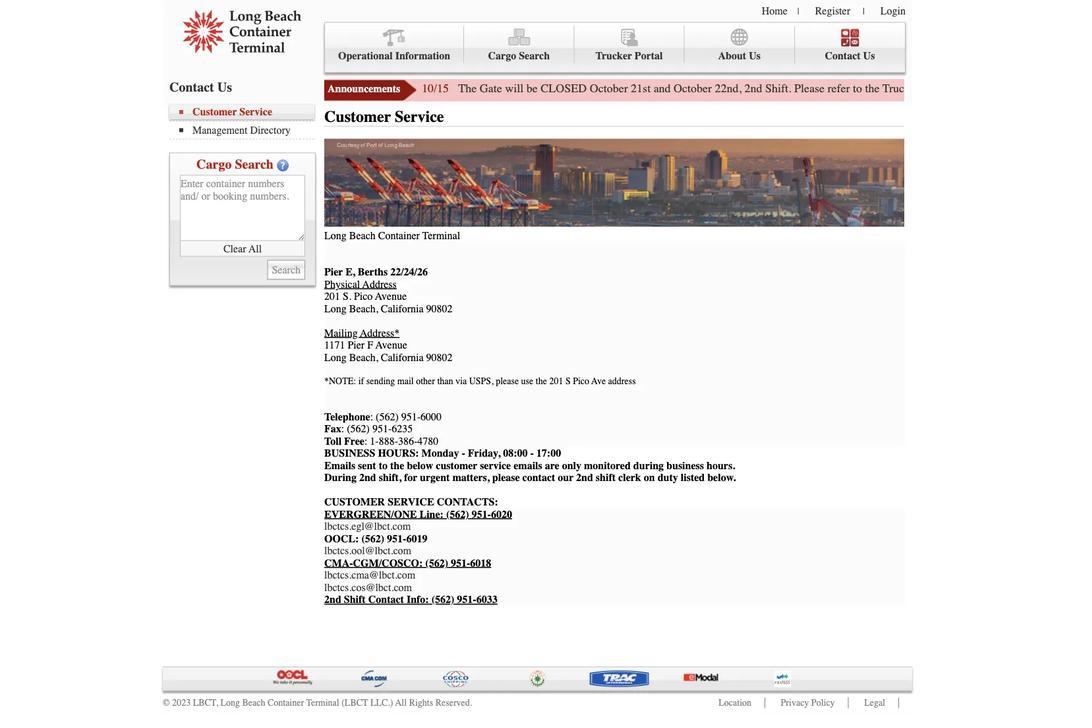 Task type: vqa. For each thing, say whether or not it's contained in the screenshot.
034 related to FCIU5020437
no



Task type: locate. For each thing, give the bounding box(es) containing it.
beach right lbct,
[[242, 699, 265, 709]]

1 | from the left
[[798, 6, 800, 17]]

california inside mailing address* 1171 pier f avenue long beach, california 90802​
[[381, 352, 424, 364]]

1 horizontal spatial pier
[[348, 340, 365, 352]]

long up *note:
[[325, 352, 347, 364]]

1 vertical spatial please
[[493, 472, 520, 485]]

(562)
[[376, 411, 399, 424], [347, 424, 370, 436], [447, 509, 469, 521], [362, 533, 385, 546], [426, 558, 449, 570], [432, 594, 455, 607]]

201 inside pier e, berths 22/24/26 physical address 201 s. pico avenue long beach, california 90802
[[325, 291, 340, 303]]

:
[[370, 411, 373, 424], [342, 424, 344, 436], [365, 436, 368, 448]]

avenue
[[375, 291, 407, 303], [376, 340, 408, 352]]

2 vertical spatial contact
[[369, 594, 404, 607]]

0 horizontal spatial -
[[462, 448, 466, 460]]

1 vertical spatial beach
[[242, 699, 265, 709]]

pier left f
[[348, 340, 365, 352]]

1 horizontal spatial the
[[536, 376, 547, 387]]

0 horizontal spatial cargo search
[[197, 157, 274, 172]]

- right the 08:00
[[531, 448, 534, 460]]

legal link
[[865, 699, 886, 709]]

cargo search down management directory link
[[197, 157, 274, 172]]

2 | from the left
[[863, 6, 865, 17]]

6235
[[392, 424, 413, 436]]

pico right s
[[573, 376, 590, 387]]

avenue right f
[[376, 340, 408, 352]]

please down the 08:00
[[493, 472, 520, 485]]

*note: if sending mail other than via usps, please use the 201 s pico ave address
[[325, 376, 636, 387]]

us for contact us link
[[864, 50, 876, 62]]

for right page
[[1019, 82, 1033, 96]]

gate right truck
[[914, 82, 936, 96]]

1 horizontal spatial menu bar
[[325, 22, 906, 73]]

0 horizontal spatial all
[[249, 243, 262, 255]]

home link
[[762, 5, 788, 17]]

2 beach, from the top
[[349, 352, 378, 364]]

2023
[[172, 699, 191, 709]]

0 vertical spatial to
[[854, 82, 863, 96]]

contact
[[825, 50, 861, 62], [170, 80, 214, 95], [369, 594, 404, 607]]

0 vertical spatial please
[[496, 376, 519, 387]]

contact us up management
[[170, 80, 232, 95]]

0 vertical spatial container
[[378, 230, 420, 242]]

for
[[1019, 82, 1033, 96], [404, 472, 418, 485]]

search up the be
[[519, 50, 550, 62]]

0 vertical spatial cargo
[[488, 50, 517, 62]]

201 left s
[[550, 376, 564, 387]]

all
[[249, 243, 262, 255], [396, 699, 407, 709]]

1 horizontal spatial -
[[531, 448, 534, 460]]

customer up management
[[193, 106, 237, 118]]

0 horizontal spatial gate
[[480, 82, 502, 96]]

1 horizontal spatial |
[[863, 6, 865, 17]]

long right lbct,
[[221, 699, 240, 709]]

reserved.
[[436, 699, 472, 709]]

legal
[[865, 699, 886, 709]]

0 horizontal spatial menu bar
[[170, 105, 321, 140]]

lbctcs.cos@lbct.com
[[325, 582, 412, 594]]

rights
[[409, 699, 434, 709]]

the left below
[[391, 460, 405, 472]]

toll
[[325, 436, 342, 448]]

service
[[388, 497, 435, 509]]

0 vertical spatial cargo search
[[488, 50, 550, 62]]

matters,
[[453, 472, 490, 485]]

1 horizontal spatial search
[[519, 50, 550, 62]]

beach right '​​​​​​​​​​​​​​​​​​​​​​​​​​​​​​​​​​​long'
[[349, 230, 376, 242]]

customer
[[193, 106, 237, 118], [325, 108, 391, 126]]

1 vertical spatial beach,
[[349, 352, 378, 364]]

2 horizontal spatial contact
[[825, 50, 861, 62]]

please left use on the left of the page
[[496, 376, 519, 387]]

0 horizontal spatial customer
[[193, 106, 237, 118]]

beach, down address at the top
[[349, 303, 378, 315]]

0 horizontal spatial 201
[[325, 291, 340, 303]]

hours. ​
[[707, 460, 738, 472]]

0 horizontal spatial pier
[[325, 267, 343, 279]]

0 vertical spatial search
[[519, 50, 550, 62]]

22/24/26
[[391, 267, 428, 279]]

0 horizontal spatial october
[[590, 82, 628, 96]]

information
[[396, 50, 451, 62]]

october left 21st
[[590, 82, 628, 96]]

pico right s.
[[354, 291, 373, 303]]

1 vertical spatial the
[[536, 376, 547, 387]]

customer inside customer service management directory
[[193, 106, 237, 118]]

0 vertical spatial contact us
[[825, 50, 876, 62]]

contact down lbctcs.cma@lbct.com link
[[369, 594, 404, 607]]

cargo down management
[[197, 157, 232, 172]]

1 vertical spatial pier
[[348, 340, 365, 352]]

0 vertical spatial long
[[325, 303, 347, 315]]

register link
[[816, 5, 851, 17]]

- left friday,
[[462, 448, 466, 460]]

0 horizontal spatial us
[[218, 80, 232, 95]]

customer down announcements
[[325, 108, 391, 126]]

2nd
[[745, 82, 763, 96], [359, 472, 376, 485], [577, 472, 594, 485], [325, 594, 342, 607]]

1 vertical spatial to
[[379, 460, 388, 472]]

pier inside mailing address* 1171 pier f avenue long beach, california 90802​
[[348, 340, 365, 352]]

1 vertical spatial 201
[[550, 376, 564, 387]]

1 vertical spatial avenue
[[376, 340, 408, 352]]

the right use on the left of the page
[[536, 376, 547, 387]]

1 vertical spatial pico
[[573, 376, 590, 387]]

-
[[462, 448, 466, 460], [531, 448, 534, 460]]

​during
[[325, 472, 357, 485]]

1 horizontal spatial pico
[[573, 376, 590, 387]]

contact us up refer
[[825, 50, 876, 62]]

the inside the telephone : (562) 951-6000 fax : (562) 951-6235 toll free : 1-888-386-4780 business hours: monday - friday, 08:00 - 17:00 emails sent to the below customer service emails are only monitored during business hours. ​ ​during 2nd shift, for urgent matters, please contact our 2nd shift clerk on duty listed below.
[[391, 460, 405, 472]]

menu bar
[[325, 22, 906, 73], [170, 105, 321, 140]]

2 horizontal spatial us
[[864, 50, 876, 62]]

1 horizontal spatial service
[[395, 108, 444, 126]]

0 horizontal spatial to
[[379, 460, 388, 472]]

1 beach, from the top
[[349, 303, 378, 315]]

0 vertical spatial terminal
[[423, 230, 460, 242]]

6033​​
[[477, 594, 498, 607]]

0 vertical spatial menu bar
[[325, 22, 906, 73]]

contact us inside menu bar
[[825, 50, 876, 62]]

2 vertical spatial the
[[391, 460, 405, 472]]

login link
[[881, 5, 906, 17]]

us for about us link
[[749, 50, 761, 62]]

terminal left (lbct on the left bottom
[[306, 699, 340, 709]]

*note:
[[325, 376, 356, 387]]

0 vertical spatial pico
[[354, 291, 373, 303]]

announcements
[[328, 83, 401, 95]]

for right shift,
[[404, 472, 418, 485]]

long up mailing on the left of the page
[[325, 303, 347, 315]]

gate right the the
[[480, 82, 502, 96]]

search inside menu bar
[[519, 50, 550, 62]]

beach, up "if"
[[349, 352, 378, 364]]

lbctcs.cos@lbct.com link
[[325, 582, 412, 594]]

california inside pier e, berths 22/24/26 physical address 201 s. pico avenue long beach, california 90802
[[381, 303, 424, 315]]

customer service link
[[179, 106, 315, 118]]

search down management directory link
[[235, 157, 274, 172]]

1 horizontal spatial cargo search
[[488, 50, 550, 62]]

0 vertical spatial beach
[[349, 230, 376, 242]]

0 horizontal spatial |
[[798, 6, 800, 17]]

service up management directory link
[[240, 106, 272, 118]]

privacy policy
[[781, 699, 836, 709]]

privacy
[[781, 699, 810, 709]]

s.
[[343, 291, 352, 303]]

california up address* on the top left of the page
[[381, 303, 424, 315]]

None submit
[[267, 261, 305, 280]]

to right refer
[[854, 82, 863, 96]]

0 vertical spatial california
[[381, 303, 424, 315]]

1 horizontal spatial to
[[854, 82, 863, 96]]

the
[[866, 82, 880, 96], [536, 376, 547, 387], [391, 460, 405, 472]]

1 horizontal spatial cargo
[[488, 50, 517, 62]]

0 horizontal spatial the
[[391, 460, 405, 472]]

0 horizontal spatial search
[[235, 157, 274, 172]]

0 vertical spatial 201
[[325, 291, 340, 303]]

customer
[[325, 497, 385, 509]]

888-
[[379, 436, 398, 448]]

| left login on the top right of the page
[[863, 6, 865, 17]]

cargo
[[488, 50, 517, 62], [197, 157, 232, 172]]

1 vertical spatial cargo search
[[197, 157, 274, 172]]

california up mail at the left bottom
[[381, 352, 424, 364]]

cargo search link
[[465, 26, 575, 64]]

trucker portal
[[596, 50, 663, 62]]

shift
[[344, 594, 366, 607]]

s
[[566, 376, 571, 387]]

0 vertical spatial all
[[249, 243, 262, 255]]

21st
[[631, 82, 651, 96]]

pier inside pier e, berths 22/24/26 physical address 201 s. pico avenue long beach, california 90802
[[325, 267, 343, 279]]

october right and
[[674, 82, 712, 96]]

customer for customer service
[[325, 108, 391, 126]]

info:
[[407, 594, 429, 607]]

1 vertical spatial menu bar
[[170, 105, 321, 140]]

| right home
[[798, 6, 800, 17]]

0 horizontal spatial pico
[[354, 291, 373, 303]]

f
[[368, 340, 373, 352]]

1 vertical spatial container
[[268, 699, 304, 709]]

cargo up will
[[488, 50, 517, 62]]

avenue down berths
[[375, 291, 407, 303]]

october
[[590, 82, 628, 96], [674, 82, 712, 96]]

0 vertical spatial contact
[[825, 50, 861, 62]]

2 vertical spatial long
[[221, 699, 240, 709]]

0 vertical spatial beach,
[[349, 303, 378, 315]]

all right 'llc.)'
[[396, 699, 407, 709]]

|
[[798, 6, 800, 17], [863, 6, 865, 17]]

0 horizontal spatial contact
[[170, 80, 214, 95]]

california
[[381, 303, 424, 315], [381, 352, 424, 364]]

trucker
[[596, 50, 633, 62]]

0 horizontal spatial cargo
[[197, 157, 232, 172]]

0 horizontal spatial for
[[404, 472, 418, 485]]

1 vertical spatial for
[[404, 472, 418, 485]]

1 horizontal spatial gate
[[914, 82, 936, 96]]

(562) up 888-
[[376, 411, 399, 424]]

contact up refer
[[825, 50, 861, 62]]

0 horizontal spatial service
[[240, 106, 272, 118]]

pier left e,
[[325, 267, 343, 279]]

1 horizontal spatial for
[[1019, 82, 1033, 96]]

mail
[[398, 376, 414, 387]]

cargo search up will
[[488, 50, 550, 62]]

below.
[[708, 472, 736, 485]]

to
[[854, 82, 863, 96], [379, 460, 388, 472]]

2 october from the left
[[674, 82, 712, 96]]

1 vertical spatial search
[[235, 157, 274, 172]]

service
[[240, 106, 272, 118], [395, 108, 444, 126]]

mailing
[[325, 328, 358, 340]]

1 horizontal spatial contact
[[369, 594, 404, 607]]

2nd left shift
[[325, 594, 342, 607]]

terminal up 22/24/26 at the top of the page
[[423, 230, 460, 242]]

beach, inside pier e, berths 22/24/26 physical address 201 s. pico avenue long beach, california 90802
[[349, 303, 378, 315]]

telephone
[[325, 411, 370, 424]]

avenue inside mailing address* 1171 pier f avenue long beach, california 90802​
[[376, 340, 408, 352]]

hours
[[939, 82, 968, 96]]

0 horizontal spatial terminal
[[306, 699, 340, 709]]

1 vertical spatial all
[[396, 699, 407, 709]]

(562) down evergreen/one
[[362, 533, 385, 546]]

service inside customer service management directory
[[240, 106, 272, 118]]

service down 10/15
[[395, 108, 444, 126]]

pico
[[354, 291, 373, 303], [573, 376, 590, 387]]

1 california from the top
[[381, 303, 424, 315]]

service
[[480, 460, 511, 472]]

4780
[[418, 436, 439, 448]]

lbctcs.cma@lbct.com
[[325, 570, 416, 582]]

0 vertical spatial pier
[[325, 267, 343, 279]]

menu bar containing operational information
[[325, 22, 906, 73]]

90802
[[427, 303, 453, 315]]

0 vertical spatial the
[[866, 82, 880, 96]]

1 horizontal spatial customer
[[325, 108, 391, 126]]

container
[[378, 230, 420, 242], [268, 699, 304, 709]]

0 vertical spatial avenue
[[375, 291, 407, 303]]

2 horizontal spatial the
[[866, 82, 880, 96]]

1 horizontal spatial us
[[749, 50, 761, 62]]

201 left s.
[[325, 291, 340, 303]]

all inside button
[[249, 243, 262, 255]]

contact inside customer service contacts: evergreen/one line: (562) 951-6020 lbctcs.egl@lbct.com oocl: (562) 951-6019 lbctcs.ool@lbct.com cma-cgm/cosco: (562) 951-6018 lbctcs.cma@lbct.com lbctcs.cos@lbct.com 2nd shift contact info: (562) 951-6033​​
[[369, 594, 404, 607]]

1 horizontal spatial october
[[674, 82, 712, 96]]

search
[[519, 50, 550, 62], [235, 157, 274, 172]]

1 vertical spatial california
[[381, 352, 424, 364]]

0 vertical spatial for
[[1019, 82, 1033, 96]]

below
[[407, 460, 434, 472]]

1 horizontal spatial contact us
[[825, 50, 876, 62]]

contact up management
[[170, 80, 214, 95]]

2 gate from the left
[[914, 82, 936, 96]]

please
[[795, 82, 825, 96]]

6019
[[407, 533, 428, 546]]

contact
[[523, 472, 556, 485]]

1 vertical spatial long
[[325, 352, 347, 364]]

all right "clear"
[[249, 243, 262, 255]]

201
[[325, 291, 340, 303], [550, 376, 564, 387]]

2 california from the top
[[381, 352, 424, 364]]

2 horizontal spatial :
[[370, 411, 373, 424]]

friday,
[[468, 448, 501, 460]]

oocl:
[[325, 533, 359, 546]]

2nd left shift,
[[359, 472, 376, 485]]

contact inside menu bar
[[825, 50, 861, 62]]

the left truck
[[866, 82, 880, 96]]

6020
[[491, 509, 512, 521]]

to right sent
[[379, 460, 388, 472]]

us
[[749, 50, 761, 62], [864, 50, 876, 62], [218, 80, 232, 95]]

1 vertical spatial contact us
[[170, 80, 232, 95]]

business
[[667, 460, 704, 472]]



Task type: describe. For each thing, give the bounding box(es) containing it.
than
[[438, 376, 454, 387]]

duty
[[658, 472, 679, 485]]

clerk
[[619, 472, 642, 485]]

22nd,
[[715, 82, 742, 96]]

customer service management directory
[[193, 106, 291, 137]]

directory
[[250, 124, 291, 137]]

and
[[654, 82, 671, 96]]

1-
[[370, 436, 379, 448]]

long inside mailing address* 1171 pier f avenue long beach, california 90802​
[[325, 352, 347, 364]]

cma-
[[325, 558, 353, 570]]

operational
[[338, 50, 393, 62]]

emails are
[[514, 460, 560, 472]]

386-
[[398, 436, 418, 448]]

operational information
[[338, 50, 451, 62]]

address
[[609, 376, 636, 387]]

1 vertical spatial terminal
[[306, 699, 340, 709]]

1 horizontal spatial container
[[378, 230, 420, 242]]

evergreen/one
[[325, 509, 417, 521]]

2nd left shift.
[[745, 82, 763, 96]]

customer service
[[325, 108, 444, 126]]

1 - from the left
[[462, 448, 466, 460]]

10/15
[[422, 82, 449, 96]]

customer
[[436, 460, 478, 472]]

service for customer service management directory
[[240, 106, 272, 118]]

monitored
[[584, 460, 631, 472]]

trucker portal link
[[575, 26, 685, 64]]

please inside the telephone : (562) 951-6000 fax : (562) 951-6235 toll free : 1-888-386-4780 business hours: monday - friday, 08:00 - 17:00 emails sent to the below customer service emails are only monitored during business hours. ​ ​during 2nd shift, for urgent matters, please contact our 2nd shift clerk on duty listed below.
[[493, 472, 520, 485]]

0 horizontal spatial :
[[342, 424, 344, 436]]

pico inside pier e, berths 22/24/26 physical address 201 s. pico avenue long beach, california 90802
[[354, 291, 373, 303]]

telephone : (562) 951-6000 fax : (562) 951-6235 toll free : 1-888-386-4780 business hours: monday - friday, 08:00 - 17:00 emails sent to the below customer service emails are only monitored during business hours. ​ ​during 2nd shift, for urgent matters, please contact our 2nd shift clerk on duty listed below.
[[325, 411, 742, 485]]

(562) right line:
[[447, 509, 469, 521]]

cgm/cosco:
[[353, 558, 423, 570]]

1 horizontal spatial :
[[365, 436, 368, 448]]

fax
[[325, 424, 342, 436]]

lbct,
[[193, 699, 218, 709]]

shift,
[[379, 472, 402, 485]]

for inside the telephone : (562) 951-6000 fax : (562) 951-6235 toll free : 1-888-386-4780 business hours: monday - friday, 08:00 - 17:00 emails sent to the below customer service emails are only monitored during business hours. ​ ​during 2nd shift, for urgent matters, please contact our 2nd shift clerk on duty listed below.
[[404, 472, 418, 485]]

management directory link
[[179, 124, 315, 137]]

(562) down 6019
[[426, 558, 449, 570]]

avenue inside pier e, berths 22/24/26 physical address 201 s. pico avenue long beach, california 90802
[[375, 291, 407, 303]]

our
[[558, 472, 574, 485]]

​​​​​​​​​​​​​​​​​​​​​​​​​​​​​​​​​​​long
[[325, 230, 347, 242]]

use
[[522, 376, 534, 387]]

contacts:
[[437, 497, 499, 509]]

2nd inside customer service contacts: evergreen/one line: (562) 951-6020 lbctcs.egl@lbct.com oocl: (562) 951-6019 lbctcs.ool@lbct.com cma-cgm/cosco: (562) 951-6018 lbctcs.cma@lbct.com lbctcs.cos@lbct.com 2nd shift contact info: (562) 951-6033​​
[[325, 594, 342, 607]]

closed
[[541, 82, 587, 96]]

location
[[719, 699, 752, 709]]

lbctcs.cma@lbct.com link
[[325, 570, 416, 582]]

login
[[881, 5, 906, 17]]

shift.
[[766, 82, 792, 96]]

beach, inside mailing address* 1171 pier f avenue long beach, california 90802​
[[349, 352, 378, 364]]

1 vertical spatial cargo
[[197, 157, 232, 172]]

clear all
[[224, 243, 262, 255]]

only
[[562, 460, 582, 472]]

clear
[[224, 243, 246, 255]]

2 - from the left
[[531, 448, 534, 460]]

lbctcs.ool@lbct.com
[[325, 546, 412, 558]]

Enter container numbers and/ or booking numbers.  text field
[[180, 175, 305, 241]]

1 horizontal spatial terminal
[[423, 230, 460, 242]]

1 gate from the left
[[480, 82, 502, 96]]

© 2023 lbct, long beach container terminal (lbct llc.) all rights reserved.
[[163, 699, 472, 709]]

lbctcs.egl@lbct.com link
[[325, 521, 411, 533]]

web
[[971, 82, 991, 96]]

business hours:
[[325, 448, 419, 460]]

physical
[[325, 279, 360, 291]]

contact us link
[[795, 26, 906, 64]]

90802​
[[427, 352, 453, 364]]

register
[[816, 5, 851, 17]]

(lbct
[[342, 699, 368, 709]]

2nd right our
[[577, 472, 594, 485]]

about us
[[719, 50, 761, 62]]

long inside pier e, berths 22/24/26 physical address 201 s. pico avenue long beach, california 90802
[[325, 303, 347, 315]]

during
[[634, 460, 664, 472]]

page
[[994, 82, 1017, 96]]

privacy policy link
[[781, 699, 836, 709]]

line:
[[420, 509, 444, 521]]

monday
[[422, 448, 459, 460]]

via usps,
[[456, 376, 494, 387]]

1 vertical spatial contact
[[170, 80, 214, 95]]

sent
[[358, 460, 376, 472]]

listed
[[681, 472, 705, 485]]

be
[[527, 82, 538, 96]]

(562) left '1-'
[[347, 424, 370, 436]]

lbctcs.ool@lbct.com link
[[325, 546, 412, 558]]

ave
[[592, 376, 606, 387]]

refer
[[828, 82, 851, 96]]

menu bar containing customer service
[[170, 105, 321, 140]]

address
[[363, 279, 397, 291]]

to inside the telephone : (562) 951-6000 fax : (562) 951-6235 toll free : 1-888-386-4780 business hours: monday - friday, 08:00 - 17:00 emails sent to the below customer service emails are only monitored during business hours. ​ ​during 2nd shift, for urgent matters, please contact our 2nd shift clerk on duty listed below.
[[379, 460, 388, 472]]

mailing address* 1171 pier f avenue long beach, california 90802​
[[325, 328, 453, 364]]

clear all button
[[180, 241, 305, 257]]

further
[[1036, 82, 1069, 96]]

other
[[416, 376, 435, 387]]

customer for customer service management directory
[[193, 106, 237, 118]]

shift
[[596, 472, 616, 485]]

©
[[163, 699, 170, 709]]

1 horizontal spatial all
[[396, 699, 407, 709]]

10/15 the gate will be closed october 21st and october 22nd, 2nd shift. please refer to the truck gate hours web page for further g
[[422, 82, 1076, 96]]

0 horizontal spatial beach
[[242, 699, 265, 709]]

cargo search inside menu bar
[[488, 50, 550, 62]]

6000
[[421, 411, 442, 424]]

1 horizontal spatial beach
[[349, 230, 376, 242]]

(562) right info:
[[432, 594, 455, 607]]

1 october from the left
[[590, 82, 628, 96]]

service for customer service
[[395, 108, 444, 126]]

0 horizontal spatial contact us
[[170, 80, 232, 95]]

address*
[[360, 328, 400, 340]]

0 horizontal spatial container
[[268, 699, 304, 709]]

cargo inside menu bar
[[488, 50, 517, 62]]

on
[[644, 472, 655, 485]]

1 horizontal spatial 201
[[550, 376, 564, 387]]

​​​​​​​​​​​​​​​​​​​​​​​​​​​​​​​​​​​long beach container terminal
[[325, 230, 460, 242]]

if
[[359, 376, 364, 387]]



